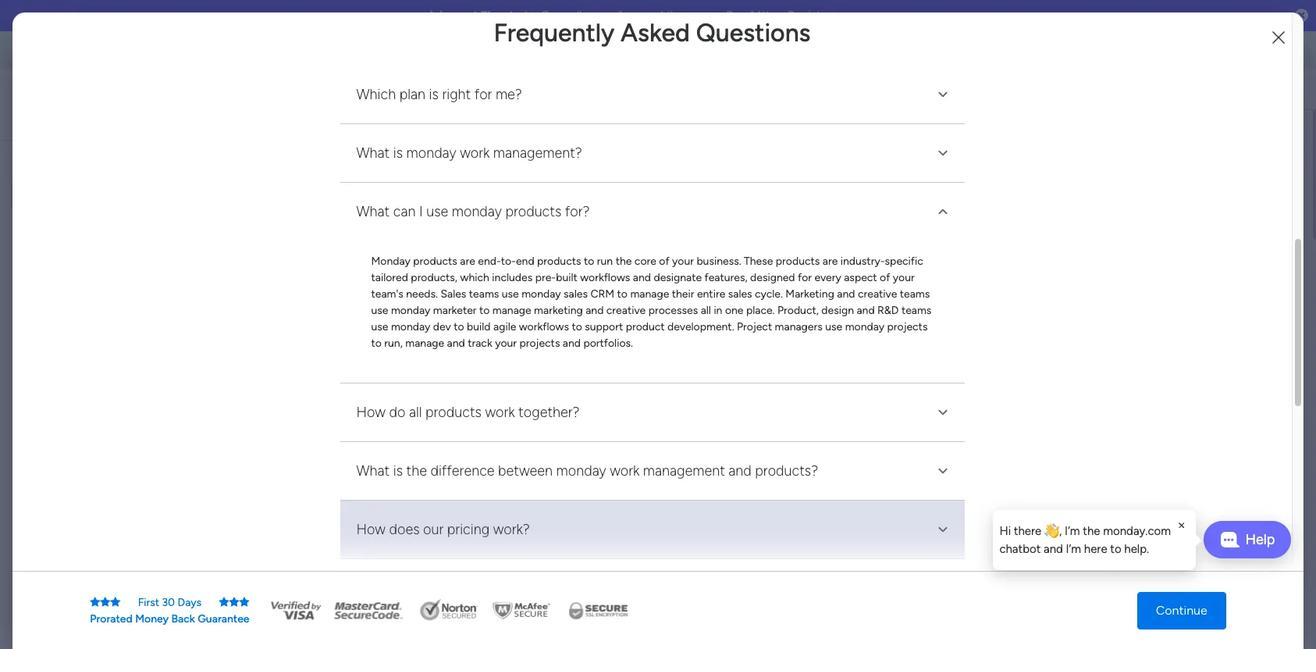 Task type: vqa. For each thing, say whether or not it's contained in the screenshot.


Task type: locate. For each thing, give the bounding box(es) containing it.
connect
[[513, 434, 562, 449], [513, 505, 562, 519]]

. left together?
[[501, 411, 504, 426]]

i'm left here
[[1066, 542, 1082, 556]]

0 horizontal spatial projects
[[520, 337, 560, 350]]

and down marketing
[[563, 337, 581, 350]]

1 vertical spatial creative
[[607, 304, 646, 317]]

all inside how do all products work together? "dropdown button"
[[409, 404, 422, 421]]

screens
[[683, 9, 724, 23]]

connect for connect tasks from the
[[513, 505, 562, 519]]

use right "i"
[[427, 203, 449, 220]]

2 what from the top
[[357, 203, 390, 220]]

monday
[[371, 255, 411, 268]]

1 horizontal spatial are
[[823, 255, 838, 268]]

your up products?
[[755, 434, 780, 449]]

all right do
[[409, 404, 422, 421]]

what left can
[[357, 203, 390, 220]]

0 vertical spatial close image
[[934, 85, 952, 104]]

close image inside how does our pricing work? dropdown button
[[934, 520, 952, 539]]

bug
[[572, 622, 594, 637], [808, 622, 829, 637]]

between
[[498, 463, 553, 480]]

what inside dropdown button
[[357, 145, 390, 162]]

1 how from the top
[[357, 404, 386, 421]]

in right epics
[[742, 434, 752, 449]]

b
[[494, 434, 501, 449], [494, 505, 501, 519]]

. for connect your tasks to the relevant epics in your
[[501, 434, 504, 449]]

. up 'between'
[[501, 434, 504, 449]]

1 horizontal spatial all
[[701, 304, 711, 317]]

0 horizontal spatial dev
[[433, 320, 451, 334]]

1 what from the top
[[357, 145, 390, 162]]

and right tickets
[[638, 622, 659, 637]]

close image
[[934, 144, 952, 163], [934, 462, 952, 481], [934, 520, 952, 539]]

star image up guarantee
[[219, 596, 229, 607]]

is inside dropdown button
[[393, 145, 403, 162]]

work up getting
[[460, 145, 490, 162]]

b for connect tasks from the tasks board to each epic
[[494, 505, 501, 519]]

1 horizontal spatial star image
[[219, 596, 229, 607]]

2 vertical spatial what
[[357, 463, 390, 480]]

1 vertical spatial a .
[[495, 551, 504, 566]]

sprints left -
[[638, 551, 676, 566]]

0 vertical spatial for
[[475, 86, 492, 103]]

3 what from the top
[[357, 463, 390, 480]]

mcafee secure image
[[490, 599, 553, 622]]

1 vertical spatial from
[[778, 622, 805, 637]]

0 vertical spatial in
[[714, 304, 723, 317]]

the left process at the right of the page
[[709, 622, 728, 637]]

close image down progress
[[934, 520, 952, 539]]

close image
[[934, 85, 952, 104], [934, 403, 952, 422]]

close image up progress
[[934, 462, 952, 481]]

1 star image from the left
[[100, 596, 110, 607]]

manage
[[513, 411, 558, 426], [513, 551, 558, 566]]

1 vertical spatial b
[[494, 505, 501, 519]]

2 a from the top
[[495, 551, 501, 566]]

manage down sprints
[[513, 551, 558, 566]]

1 vertical spatial b .
[[494, 505, 504, 519]]

1 horizontal spatial bug
[[808, 622, 829, 637]]

1 manage from the top
[[513, 411, 558, 426]]

sprint right -
[[687, 551, 719, 566]]

1 horizontal spatial creative
[[858, 288, 898, 301]]

0 horizontal spatial are
[[460, 255, 475, 268]]

prioritize
[[802, 411, 851, 426]]

1 star image from the left
[[90, 596, 100, 607]]

2 close image from the top
[[934, 462, 952, 481]]

1 vertical spatial what
[[357, 203, 390, 220]]

projects down r&d
[[888, 320, 928, 334]]

0 horizontal spatial all
[[409, 404, 422, 421]]

dev
[[803, 263, 845, 293], [433, 320, 451, 334]]

of
[[659, 255, 670, 268], [880, 271, 891, 285], [732, 481, 744, 496]]

tasks
[[593, 434, 621, 449], [565, 505, 593, 519], [648, 505, 679, 519]]

0 vertical spatial sprints
[[737, 411, 775, 426]]

14th
[[750, 9, 773, 23]]

register now →
[[788, 9, 872, 23]]

a down sprints
[[495, 551, 501, 566]]

sprints up epics
[[737, 411, 775, 426]]

large
[[386, 82, 414, 95]]

and inside hi there 👋,  i'm the monday.com chatbot and i'm here to help.
[[1044, 542, 1064, 556]]

1 vertical spatial all
[[409, 404, 422, 421]]

products inside "dropdown button"
[[426, 404, 482, 421]]

what is monday work management?
[[357, 145, 582, 162]]

1 close image from the top
[[934, 144, 952, 163]]

2 sales from the left
[[728, 288, 753, 301]]

1 vertical spatial roadmap
[[494, 458, 551, 473]]

how for how do all products work together?
[[357, 404, 386, 421]]

bugs queue
[[494, 598, 564, 613]]

work inside dropdown button
[[460, 145, 490, 162]]

every
[[815, 271, 842, 285]]

the up here
[[1084, 524, 1101, 538]]

all up development.
[[701, 304, 711, 317]]

2 manage from the top
[[513, 551, 558, 566]]

2 connect from the top
[[513, 505, 562, 519]]

how left does
[[357, 521, 386, 538]]

i
[[419, 203, 423, 220]]

select product image
[[14, 42, 30, 58]]

timeline
[[793, 551, 837, 566]]

manage up 'between'
[[513, 411, 558, 426]]

1 b . from the top
[[494, 434, 504, 449]]

1 horizontal spatial for
[[659, 411, 675, 426]]

. up work?
[[501, 505, 504, 519]]

2 are from the left
[[823, 255, 838, 268]]

end-
[[478, 255, 501, 268]]

is down do
[[393, 463, 403, 480]]

end
[[516, 255, 535, 268]]

1 horizontal spatial sales
[[728, 288, 753, 301]]

of right core
[[659, 255, 670, 268]]

roadmap up 'document'
[[494, 458, 551, 473]]

0 horizontal spatial in
[[714, 304, 723, 317]]

for up relevant
[[659, 411, 675, 426]]

to left run,
[[371, 337, 382, 350]]

1 close image from the top
[[934, 85, 952, 104]]

workspace image
[[15, 155, 30, 171]]

close image inside what is the difference between monday work management and products? dropdown button
[[934, 462, 952, 481]]

and
[[633, 271, 651, 285], [837, 288, 856, 301], [586, 304, 604, 317], [857, 304, 875, 317], [447, 337, 465, 350], [563, 337, 581, 350], [778, 411, 799, 426], [729, 463, 752, 480], [821, 481, 842, 496], [1044, 542, 1064, 556], [638, 622, 659, 637]]

about
[[533, 341, 566, 355]]

for left me? at left
[[475, 86, 492, 103]]

guarantee
[[198, 612, 250, 625]]

connect for connect your tasks to the relevant epics in your
[[513, 434, 562, 449]]

2 vertical spatial close image
[[934, 520, 952, 539]]

close image for how does our pricing work?
[[934, 520, 952, 539]]

getting
[[455, 165, 561, 205]]

3 close image from the top
[[934, 520, 952, 539]]

1 vertical spatial a
[[495, 551, 501, 566]]

star image for fourth star image from the right
[[90, 596, 100, 607]]

document
[[513, 481, 572, 496]]

high
[[582, 551, 606, 566]]

0 vertical spatial a
[[495, 411, 501, 426]]

to right here
[[1111, 542, 1122, 556]]

use inside dropdown button
[[427, 203, 449, 220]]

close image inside which plan is right for me? dropdown button
[[934, 85, 952, 104]]

core
[[635, 255, 657, 268]]

0 vertical spatial creative
[[858, 288, 898, 301]]

1 sales from the left
[[564, 288, 588, 301]]

a . for manage your sprints, plan for upcoming sprints and prioritize your backlog
[[495, 411, 504, 426]]

dialog containing hi there 👋,  i'm the monday.com
[[994, 510, 1196, 570]]

work inside "dropdown button"
[[485, 404, 515, 421]]

0 vertical spatial board
[[842, 434, 874, 449]]

the up the each
[[747, 481, 766, 496]]

1 vertical spatial plan
[[632, 411, 656, 426]]

option
[[0, 218, 199, 221]]

0 horizontal spatial plan
[[400, 86, 426, 103]]

1 vertical spatial help button
[[1184, 604, 1239, 630]]

b . for connect your tasks to the relevant epics in your roadmap board
[[494, 434, 504, 449]]

2 how from the top
[[357, 521, 386, 538]]

0 horizontal spatial from
[[597, 505, 623, 519]]

tasks down provide
[[648, 505, 679, 519]]

mastercard secure code image
[[329, 599, 407, 622]]

epics
[[709, 434, 739, 449]]

2 bug from the left
[[808, 622, 829, 637]]

0 vertical spatial of
[[659, 255, 670, 268]]

business.
[[697, 255, 742, 268]]

needs.
[[406, 288, 438, 301]]

conference
[[598, 9, 658, 23]]

is for monday
[[393, 145, 403, 162]]

what can i use monday products for?
[[357, 203, 590, 220]]

2 vertical spatial work
[[610, 463, 640, 480]]

workflows up about
[[519, 320, 569, 334]]

1 vertical spatial sprints
[[638, 551, 676, 566]]

1 vertical spatial workflows
[[519, 320, 569, 334]]

0 vertical spatial a .
[[495, 411, 504, 426]]

portfolios.
[[584, 337, 633, 350]]

1 a from the top
[[495, 411, 501, 426]]

0 horizontal spatial creative
[[607, 304, 646, 317]]

what
[[357, 145, 390, 162], [357, 203, 390, 220], [357, 463, 390, 480]]

entire
[[697, 288, 726, 301]]

0 vertical spatial b
[[494, 434, 501, 449]]

i'm right 👋,
[[1065, 524, 1081, 538]]

queue
[[526, 598, 564, 613]]

2 a . from the top
[[495, 551, 504, 566]]

1 horizontal spatial projects
[[888, 320, 928, 334]]

prorated
[[90, 612, 133, 625]]

for up marketing
[[798, 271, 812, 285]]

0 horizontal spatial for
[[475, 86, 492, 103]]

epics,
[[603, 481, 635, 496]]

workflows
[[580, 271, 631, 285], [519, 320, 569, 334]]

roadmap down prioritize
[[783, 434, 839, 449]]

m button
[[11, 150, 155, 176]]

star image
[[90, 596, 100, 607], [219, 596, 229, 607]]

our
[[541, 9, 561, 23]]

in left one
[[714, 304, 723, 317]]

and left prioritize
[[778, 411, 799, 426]]

industry-
[[841, 255, 885, 268]]

all
[[701, 304, 711, 317], [409, 404, 422, 421]]

. left 'between'
[[483, 458, 485, 473]]

1 vertical spatial how
[[357, 521, 386, 538]]

b up 'between'
[[494, 434, 501, 449]]

designed
[[751, 271, 796, 285]]

a left together?
[[495, 411, 501, 426]]

1 vertical spatial manage
[[513, 551, 558, 566]]

each
[[733, 505, 760, 519]]

hi there 👋,  i'm the monday.com chatbot and i'm here to help.
[[1000, 524, 1172, 556]]

1 vertical spatial for
[[798, 271, 812, 285]]

roadmap
[[783, 434, 839, 449], [494, 458, 551, 473]]

0 horizontal spatial bug
[[572, 622, 594, 637]]

how for how does our pricing work?
[[357, 521, 386, 538]]

30
[[162, 596, 175, 609]]

0 vertical spatial b .
[[494, 434, 504, 449]]

1 connect from the top
[[513, 434, 562, 449]]

bugs
[[494, 598, 523, 613]]

close image inside what is monday work management? dropdown button
[[934, 144, 952, 163]]

products
[[506, 203, 562, 220], [413, 255, 458, 268], [537, 255, 582, 268], [776, 255, 820, 268], [426, 404, 482, 421]]

0 vertical spatial all
[[701, 304, 711, 317]]

0 vertical spatial manage
[[513, 411, 558, 426]]

1 horizontal spatial dev
[[803, 263, 845, 293]]

designate
[[654, 271, 702, 285]]

1 vertical spatial dev
[[433, 320, 451, 334]]

star image
[[100, 596, 110, 607], [110, 596, 120, 607], [229, 596, 239, 607], [239, 596, 250, 607]]

a for manage your sprints, plan for upcoming sprints and prioritize your backlog
[[495, 411, 501, 426]]

learn
[[499, 341, 530, 355]]

norton secured image
[[414, 599, 484, 622]]

use down team's
[[371, 304, 389, 317]]

step 1: learn about the structure
[[457, 341, 644, 355]]

1 vertical spatial projects
[[520, 337, 560, 350]]

sales up one
[[728, 288, 753, 301]]

0 horizontal spatial sprints
[[638, 551, 676, 566]]

2 horizontal spatial of
[[880, 271, 891, 285]]

1 a . from the top
[[495, 411, 504, 426]]

button padding image
[[1271, 30, 1287, 45]]

is
[[429, 86, 439, 103], [393, 145, 403, 162], [393, 463, 403, 480]]

1 horizontal spatial sprint
[[758, 551, 790, 566]]

👋,
[[1045, 524, 1062, 538]]

connect down 'document'
[[513, 505, 562, 519]]

1 b from the top
[[494, 434, 501, 449]]

how inside how does our pricing work? dropdown button
[[357, 521, 386, 538]]

2 close image from the top
[[934, 403, 952, 422]]

what for what is the difference between monday work management and products?
[[357, 463, 390, 480]]

frequently
[[494, 18, 615, 48]]

4 star image from the left
[[239, 596, 250, 607]]

to down marketing
[[572, 320, 582, 334]]

1 vertical spatial in
[[742, 434, 752, 449]]

document your epics, provide visibility of the roadmap and monitor progress
[[513, 481, 941, 496]]

is up can
[[393, 145, 403, 162]]

which plan is right for me? button
[[340, 66, 965, 124]]

0 horizontal spatial help
[[1197, 610, 1225, 625]]

a .
[[495, 411, 504, 426], [495, 551, 504, 566]]

0 vertical spatial roadmap
[[783, 434, 839, 449]]

0 horizontal spatial sprint
[[687, 551, 719, 566]]

for inside dropdown button
[[475, 86, 492, 103]]

0 horizontal spatial board
[[682, 505, 715, 519]]

4
[[475, 598, 483, 613]]

support
[[585, 320, 623, 334]]

creative
[[858, 288, 898, 301], [607, 304, 646, 317]]

0 vertical spatial what
[[357, 145, 390, 162]]

workflows down run
[[580, 271, 631, 285]]

management
[[643, 463, 725, 480]]

how
[[357, 404, 386, 421], [357, 521, 386, 538]]

the left "high"
[[561, 551, 579, 566]]

for for upcoming
[[659, 411, 675, 426]]

of right aspect
[[880, 271, 891, 285]]

work up epics,
[[610, 463, 640, 480]]

2 vertical spatial of
[[732, 481, 744, 496]]

2 b . from the top
[[494, 505, 504, 519]]

and down 👋,
[[1044, 542, 1064, 556]]

open image
[[934, 203, 952, 221]]

0 horizontal spatial star image
[[90, 596, 100, 607]]

0 horizontal spatial workflows
[[519, 320, 569, 334]]

sprint right goals,
[[758, 551, 790, 566]]

0 vertical spatial plan
[[400, 86, 426, 103]]

from right process at the right of the page
[[778, 622, 805, 637]]

0 horizontal spatial sales
[[564, 288, 588, 301]]

2 vertical spatial for
[[659, 411, 675, 426]]

how does our pricing work? button
[[340, 501, 965, 559]]

2 horizontal spatial for
[[798, 271, 812, 285]]

money
[[135, 612, 169, 625]]

verified by visa image
[[268, 599, 323, 622]]

monday inside dropdown button
[[407, 145, 457, 162]]

. left work?
[[482, 528, 485, 543]]

dev up design
[[803, 263, 845, 293]]

close image inside how do all products work together? "dropdown button"
[[934, 403, 952, 422]]

what for what can i use monday products for?
[[357, 203, 390, 220]]

list box
[[0, 216, 199, 615]]

hi
[[1000, 524, 1011, 538]]

to inside hi there 👋,  i'm the monday.com chatbot and i'm here to help.
[[1111, 542, 1122, 556]]

a . down sprints
[[495, 551, 504, 566]]

close image for what is the difference between monday work management and products?
[[934, 462, 952, 481]]

1 horizontal spatial plan
[[632, 411, 656, 426]]

2 vertical spatial is
[[393, 463, 403, 480]]

place.
[[747, 304, 775, 317]]

b . up 'between'
[[494, 434, 504, 449]]

is left right on the left of page
[[429, 86, 439, 103]]

continue button
[[1138, 592, 1227, 629]]

a
[[495, 411, 501, 426], [495, 551, 501, 566]]

the left relevant
[[639, 434, 658, 449]]

backlog
[[882, 411, 926, 426]]

a . for manage the high level sprints - sprint goals, sprint timeline
[[495, 551, 504, 566]]

the left difference
[[407, 463, 427, 480]]

sales
[[441, 288, 467, 301]]

1 horizontal spatial from
[[778, 622, 805, 637]]

marketing
[[786, 288, 835, 301]]

home image
[[14, 83, 30, 98]]

track new bug tickets and manage the process from bug submission to solution
[[513, 622, 958, 637]]

to up processes
[[676, 263, 700, 293]]

0 vertical spatial how
[[357, 404, 386, 421]]

the right run
[[616, 255, 632, 268]]

goals,
[[722, 551, 755, 566]]

submission
[[832, 622, 895, 637]]

what down do
[[357, 463, 390, 480]]

1 vertical spatial close image
[[934, 403, 952, 422]]

bug left submission
[[808, 622, 829, 637]]

0 vertical spatial connect
[[513, 434, 562, 449]]

a . left together?
[[495, 411, 504, 426]]

0 vertical spatial close image
[[934, 144, 952, 163]]

how left do
[[357, 404, 386, 421]]

me?
[[496, 86, 522, 103]]

for for me?
[[475, 86, 492, 103]]

1 vertical spatial is
[[393, 145, 403, 162]]

how inside how do all products work together? "dropdown button"
[[357, 404, 386, 421]]

1 vertical spatial work
[[485, 404, 515, 421]]

2 b from the top
[[494, 505, 501, 519]]

1 vertical spatial help
[[1197, 610, 1225, 625]]

0 vertical spatial help
[[1246, 531, 1276, 548]]

managers
[[775, 320, 823, 334]]

guide
[[909, 263, 972, 293]]

ssl encrypted image
[[559, 599, 637, 622]]

1 horizontal spatial workflows
[[580, 271, 631, 285]]

1 horizontal spatial roadmap
[[783, 434, 839, 449]]

a for manage the high level sprints - sprint goals, sprint timeline
[[495, 551, 501, 566]]

close image up open 'image'
[[934, 144, 952, 163]]

0 vertical spatial work
[[460, 145, 490, 162]]

creative up r&d
[[858, 288, 898, 301]]

dev down 'marketer'
[[433, 320, 451, 334]]

dialog
[[994, 510, 1196, 570]]

1 vertical spatial close image
[[934, 462, 952, 481]]

join us at elevate ✨ our online conference hits screens dec 14th
[[427, 9, 773, 23]]

close image for how do all products work together?
[[934, 403, 952, 422]]

projects down marketing
[[520, 337, 560, 350]]

are up 'every'
[[823, 255, 838, 268]]

2 star image from the left
[[219, 596, 229, 607]]

getting started, main board element
[[0, 378, 199, 405]]

1 are from the left
[[460, 255, 475, 268]]

from down epics,
[[597, 505, 623, 519]]

use down design
[[826, 320, 843, 334]]



Task type: describe. For each thing, give the bounding box(es) containing it.
asked
[[621, 18, 690, 48]]

for inside monday products are end-to-end products to run the core of your business. these products are industry-specific tailored products, which includes pre-built workflows and designate features, designed for every aspect of your team's needs. sales teams use monday sales crm to manage their entire sales cycle. marketing and creative teams use monday marketer to manage marketing and creative processes all in one place. product, design and r&d teams use monday dev to build agile workflows to support product development. project managers use monday projects to run, manage and track your projects and portfolios.
[[798, 271, 812, 285]]

-
[[679, 551, 684, 566]]

b . for connect tasks from the tasks board to each epic
[[494, 505, 504, 519]]

manage right tickets
[[662, 622, 706, 637]]

your down specific
[[893, 271, 915, 285]]

your left backlog
[[854, 411, 879, 426]]

do
[[389, 404, 406, 421]]

noah lott image
[[1273, 37, 1298, 62]]

how does our pricing work?
[[357, 521, 530, 538]]

creator
[[479, 215, 516, 228]]

sprints
[[494, 528, 536, 543]]

to right crm at the left top of the page
[[617, 288, 628, 301]]

which
[[460, 271, 490, 285]]

0 horizontal spatial of
[[659, 255, 670, 268]]

tickets
[[597, 622, 635, 637]]

1 horizontal spatial of
[[732, 481, 744, 496]]

marketer
[[433, 304, 477, 317]]

and left r&d
[[857, 304, 875, 317]]

retrospectives, main board element
[[0, 351, 199, 378]]

0 vertical spatial i'm
[[1065, 524, 1081, 538]]

which
[[357, 86, 396, 103]]

cycle.
[[755, 288, 783, 301]]

tasks down the what is the difference between monday work management and products?
[[565, 505, 593, 519]]

. for manage the high level sprints - sprint goals, sprint timeline
[[501, 551, 504, 566]]

1 horizontal spatial in
[[742, 434, 752, 449]]

teams down which
[[469, 288, 499, 301]]

what is monday work management? button
[[340, 124, 965, 182]]

v2 ellipsis image
[[1287, 79, 1301, 99]]

manage up agile
[[493, 304, 532, 317]]

0 vertical spatial dev
[[803, 263, 845, 293]]

level
[[610, 551, 635, 566]]

the inside dropdown button
[[407, 463, 427, 480]]

products?
[[755, 463, 819, 480]]

0 vertical spatial projects
[[888, 320, 928, 334]]

our
[[423, 521, 444, 538]]

track
[[468, 337, 493, 350]]

features,
[[705, 271, 748, 285]]

add to favorites image
[[687, 177, 702, 193]]

manage right run,
[[406, 337, 445, 350]]

1 horizontal spatial help
[[1246, 531, 1276, 548]]

all inside monday products are end-to-end products to run the core of your business. these products are industry-specific tailored products, which includes pre-built workflows and designate features, designed for every aspect of your team's needs. sales teams use monday sales crm to manage their entire sales cycle. marketing and creative teams use monday marketer to manage marketing and creative processes all in one place. product, design and r&d teams use monday dev to build agile workflows to support product development. project managers use monday projects to run, manage and track your projects and portfolios.
[[701, 304, 711, 317]]

first
[[138, 596, 159, 609]]

continue
[[1156, 603, 1208, 617]]

epic
[[763, 505, 787, 519]]

b for connect your tasks to the relevant epics in your roadmap board
[[494, 434, 501, 449]]

marketing
[[534, 304, 583, 317]]

work?
[[493, 521, 530, 538]]

structure
[[590, 341, 641, 355]]

hits
[[661, 9, 680, 23]]

2 star image from the left
[[110, 596, 120, 607]]

register
[[788, 9, 832, 23]]

0 vertical spatial workflows
[[580, 271, 631, 285]]

your down the what is the difference between monday work management and products?
[[575, 481, 600, 496]]

your left the sprints,
[[561, 411, 586, 426]]

what for what is monday work management?
[[357, 145, 390, 162]]

tasks, main board element
[[0, 245, 199, 272]]

to left "solution"
[[898, 622, 910, 637]]

here
[[1085, 542, 1108, 556]]

your up the what is the difference between monday work management and products?
[[565, 434, 590, 449]]

1 vertical spatial board
[[682, 505, 715, 519]]

their
[[672, 288, 695, 301]]

0 vertical spatial is
[[429, 86, 439, 103]]

use up run,
[[371, 320, 389, 334]]

3 .
[[476, 528, 485, 543]]

does
[[389, 521, 420, 538]]

questions
[[696, 18, 811, 48]]

is for the
[[393, 463, 403, 480]]

visibility
[[684, 481, 729, 496]]

one
[[725, 304, 744, 317]]

title
[[416, 82, 435, 95]]

there
[[1014, 524, 1042, 538]]

to left the each
[[718, 505, 730, 519]]

. for roadmap
[[483, 458, 485, 473]]

close image for what is monday work management?
[[934, 144, 952, 163]]

solution
[[913, 622, 958, 637]]

management?
[[493, 145, 582, 162]]

products inside dropdown button
[[506, 203, 562, 220]]

started
[[566, 165, 671, 205]]

plan inside dropdown button
[[400, 86, 426, 103]]

product,
[[778, 304, 819, 317]]

and down core
[[633, 271, 651, 285]]

. for manage your sprints, plan for upcoming sprints and prioritize your backlog
[[501, 411, 504, 426]]

and left monitor
[[821, 481, 842, 496]]

and left track
[[447, 337, 465, 350]]

in inside monday products are end-to-end products to run the core of your business. these products are industry-specific tailored products, which includes pre-built workflows and designate features, designed for every aspect of your team's needs. sales teams use monday sales crm to manage their entire sales cycle. marketing and creative teams use monday marketer to manage marketing and creative processes all in one place. product, design and r&d teams use monday dev to build agile workflows to support product development. project managers use monday projects to run, manage and track your projects and portfolios.
[[714, 304, 723, 317]]

bugs queue, main board element
[[0, 325, 199, 351]]

0 vertical spatial help button
[[1204, 521, 1292, 558]]

getting started
[[455, 165, 671, 205]]

1 vertical spatial of
[[880, 271, 891, 285]]

what is the difference between monday work management and products? button
[[340, 442, 965, 500]]

online
[[564, 9, 595, 23]]

tailored
[[371, 271, 408, 285]]

chatbot
[[1000, 542, 1041, 556]]

close image for which plan is right for me?
[[934, 85, 952, 104]]

manage your sprints, plan for upcoming sprints and prioritize your backlog
[[513, 411, 926, 426]]

chat bot icon image
[[1220, 532, 1240, 547]]

team's
[[371, 288, 404, 301]]

the right about
[[569, 341, 587, 355]]

teams right r&d
[[902, 304, 932, 317]]

the down epics,
[[626, 505, 645, 519]]

your up designate
[[673, 255, 694, 268]]

how do all products work together? button
[[340, 384, 965, 441]]

manage the high level sprints - sprint goals, sprint timeline
[[513, 551, 837, 566]]

what is the difference between monday work management and products?
[[357, 463, 819, 480]]

to-
[[501, 255, 516, 268]]

which plan is right for me?
[[357, 86, 522, 103]]

the inside monday products are end-to-end products to run the core of your business. these products are industry-specific tailored products, which includes pre-built workflows and designate features, designed for every aspect of your team's needs. sales teams use monday sales crm to manage their entire sales cycle. marketing and creative teams use monday marketer to manage marketing and creative processes all in one place. product, design and r&d teams use monday dev to build agile workflows to support product development. project managers use monday projects to run, manage and track your projects and portfolios.
[[616, 255, 632, 268]]

dec
[[727, 9, 747, 23]]

prorated money back guarantee
[[90, 612, 250, 625]]

products,
[[411, 271, 458, 285]]

design
[[822, 304, 854, 317]]

. for connect tasks from the
[[501, 505, 504, 519]]

and inside dropdown button
[[729, 463, 752, 480]]

and up design
[[837, 288, 856, 301]]

to down 'marketer'
[[454, 320, 464, 334]]

2
[[476, 458, 483, 473]]

3 star image from the left
[[229, 596, 239, 607]]

pricing
[[447, 521, 490, 538]]

and down crm at the left top of the page
[[586, 304, 604, 317]]

connect tasks from the tasks board to each epic
[[513, 505, 787, 519]]

work inside dropdown button
[[610, 463, 640, 480]]

. for sprints
[[482, 528, 485, 543]]

the inside hi there 👋,  i'm the monday.com chatbot and i'm here to help.
[[1084, 524, 1101, 538]]

to up build
[[480, 304, 490, 317]]

what can i use monday products for? button
[[340, 183, 965, 241]]

progress
[[892, 481, 941, 496]]

0 horizontal spatial roadmap
[[494, 458, 551, 473]]

Getting Started field
[[451, 165, 675, 205]]

days
[[178, 596, 202, 609]]

1 horizontal spatial sprints
[[737, 411, 775, 426]]

manage for manage your sprints, plan for upcoming sprints and prioritize your backlog
[[513, 411, 558, 426]]

star image for 2nd star image from the right
[[219, 596, 229, 607]]

to left run
[[584, 255, 595, 268]]

manage for manage the high level sprints - sprint goals, sprint timeline
[[513, 551, 558, 566]]

manage up processes
[[631, 288, 670, 301]]

luigi
[[519, 215, 543, 228]]

sprints, main board element
[[0, 272, 199, 298]]

use down includes
[[502, 288, 519, 301]]

register now → link
[[788, 9, 872, 23]]

tasks down the sprints,
[[593, 434, 621, 449]]

→
[[860, 9, 872, 23]]

can
[[393, 203, 416, 220]]

built
[[556, 271, 578, 285]]

teams down specific
[[900, 288, 930, 301]]

1 horizontal spatial board
[[842, 434, 874, 449]]

2 .
[[476, 458, 485, 473]]

0 vertical spatial from
[[597, 505, 623, 519]]

roadmap
[[769, 481, 818, 496]]

aspect
[[844, 271, 878, 285]]

dev inside monday products are end-to-end products to run the core of your business. these products are industry-specific tailored products, which includes pre-built workflows and designate features, designed for every aspect of your team's needs. sales teams use monday sales crm to manage their entire sales cycle. marketing and creative teams use monday marketer to manage marketing and creative processes all in one place. product, design and r&d teams use monday dev to build agile workflows to support product development. project managers use monday projects to run, manage and track your projects and portfolios.
[[433, 320, 451, 334]]

caret down image
[[16, 226, 23, 237]]

my work image
[[14, 111, 28, 125]]

build
[[467, 320, 491, 334]]

pre-
[[536, 271, 556, 285]]

your down agile
[[495, 337, 517, 350]]

roadmap, main board element
[[0, 298, 199, 325]]

together?
[[519, 404, 580, 421]]

1 vertical spatial i'm
[[1066, 542, 1082, 556]]

processes
[[649, 304, 698, 317]]

welcome to monday dev start guide
[[565, 263, 972, 293]]

1 sprint from the left
[[687, 551, 719, 566]]

run
[[597, 255, 613, 268]]

✨
[[524, 9, 538, 23]]

1 bug from the left
[[572, 622, 594, 637]]

2 sprint from the left
[[758, 551, 790, 566]]

product
[[626, 320, 665, 334]]

creator luigi bowers
[[479, 215, 583, 228]]

to down the sprints,
[[624, 434, 636, 449]]



